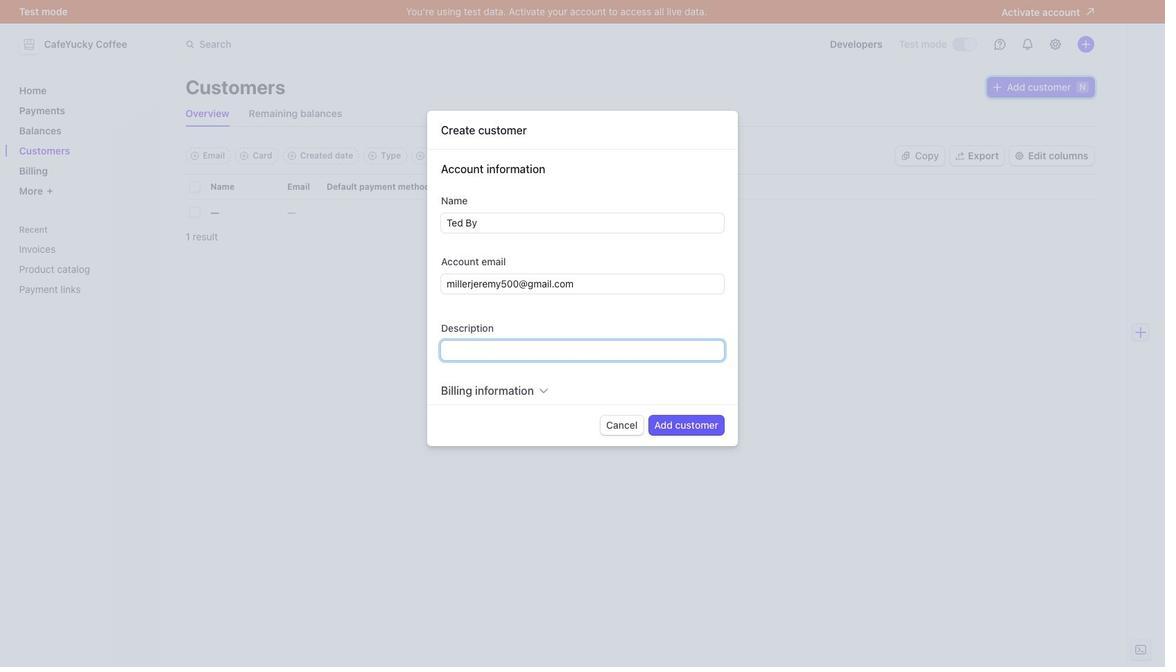 Task type: locate. For each thing, give the bounding box(es) containing it.
add card image
[[240, 152, 249, 160]]

Select item checkbox
[[190, 207, 199, 217]]

Select All checkbox
[[190, 182, 199, 192]]

toolbar
[[186, 148, 482, 164]]

1 recent element from the top
[[14, 225, 149, 301]]

core navigation links element
[[14, 79, 149, 203]]

None text field
[[441, 341, 724, 360]]

tab list
[[186, 101, 1094, 127]]

2 recent element from the top
[[14, 238, 149, 301]]

None search field
[[177, 32, 568, 57]]

recent element
[[14, 225, 149, 301], [14, 238, 149, 301]]

jenny.rosen@example.com email field
[[441, 274, 724, 294]]



Task type: vqa. For each thing, say whether or not it's contained in the screenshot.
Add Created date Image
yes



Task type: describe. For each thing, give the bounding box(es) containing it.
add more filters image
[[416, 152, 425, 160]]

Jenny Rosen text field
[[441, 213, 724, 233]]

add email image
[[190, 152, 199, 160]]

svg image
[[993, 83, 1002, 92]]

add type image
[[369, 152, 377, 160]]

add created date image
[[288, 152, 296, 160]]

svg image
[[902, 152, 910, 160]]



